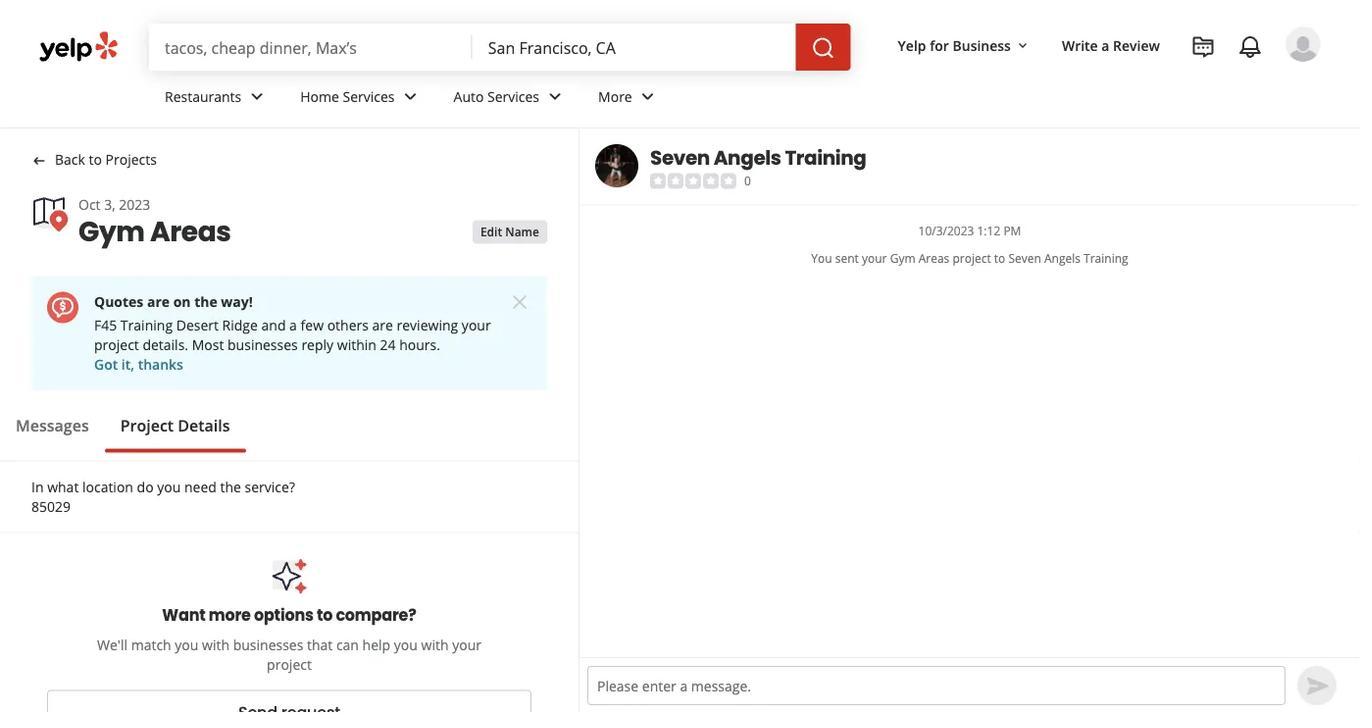 Task type: locate. For each thing, give the bounding box(es) containing it.
24 chevron down v2 image right auto services
[[543, 85, 567, 108]]

want
[[162, 604, 206, 626]]

with right help
[[421, 635, 449, 654]]

2 vertical spatial your
[[452, 635, 482, 654]]

3,
[[104, 195, 115, 214]]

yelp
[[898, 36, 926, 54]]

match
[[131, 635, 171, 654]]

24 chevron down v2 image
[[543, 85, 567, 108], [636, 85, 660, 108]]

projects image
[[1192, 35, 1215, 59]]

1 horizontal spatial are
[[372, 316, 393, 334]]

yelp for business button
[[890, 27, 1039, 63]]

a right write at the top right of page
[[1102, 36, 1110, 54]]

businesses down and
[[228, 335, 298, 354]]

0 vertical spatial training
[[785, 144, 867, 172]]

1 24 chevron down v2 image from the left
[[543, 85, 567, 108]]

auto
[[454, 87, 484, 106]]

training
[[785, 144, 867, 172], [1084, 250, 1129, 266], [121, 316, 173, 334]]

want more options to compare? we'll match you with businesses that can help you with your project
[[97, 604, 482, 674]]

you right help
[[394, 635, 418, 654]]

more link
[[583, 71, 675, 128]]

0 horizontal spatial a
[[289, 316, 297, 334]]

your right reviewing
[[462, 316, 491, 334]]

1 horizontal spatial seven
[[1009, 250, 1041, 266]]

notifications image
[[1239, 35, 1262, 59]]

(no rating) image
[[650, 173, 737, 189]]

business categories element
[[149, 71, 1321, 128]]

home services
[[300, 87, 395, 106]]

and a few others are reviewing your project details. most businesses reply within 24 hours. got it, thanks
[[94, 316, 491, 374]]

the right on at left
[[194, 292, 217, 311]]

0 vertical spatial to
[[89, 150, 102, 169]]

24 chevron down v2 image right more
[[636, 85, 660, 108]]

to down 1:12
[[994, 250, 1006, 266]]

services
[[343, 87, 395, 106], [487, 87, 539, 106]]

are left on at left
[[147, 292, 170, 311]]

project up got at the left of the page
[[94, 335, 139, 354]]

few
[[301, 316, 324, 334]]

2023
[[119, 195, 150, 214]]

a left few
[[289, 316, 297, 334]]

restaurants
[[165, 87, 241, 106]]

1 vertical spatial are
[[372, 316, 393, 334]]

areas up on at left
[[150, 212, 231, 251]]

your inside and a few others are reviewing your project details. most businesses reply within 24 hours. got it, thanks
[[462, 316, 491, 334]]

1 with from the left
[[202, 635, 230, 654]]

1 horizontal spatial the
[[220, 478, 241, 496]]

0 horizontal spatial with
[[202, 635, 230, 654]]

0 horizontal spatial gym
[[78, 212, 145, 251]]

yelp for business
[[898, 36, 1011, 54]]

24 chevron down v2 image for auto services
[[543, 85, 567, 108]]

24
[[380, 335, 396, 354]]

service?
[[245, 478, 295, 496]]

project down that
[[267, 655, 312, 674]]

services right auto
[[487, 87, 539, 106]]

0 horizontal spatial to
[[89, 150, 102, 169]]

messages
[[16, 414, 89, 435]]

write
[[1062, 36, 1098, 54]]

Find text field
[[165, 36, 457, 58]]

1 horizontal spatial services
[[487, 87, 539, 106]]

2 24 chevron down v2 image from the left
[[636, 85, 660, 108]]

are up 24
[[372, 316, 393, 334]]

seven angels training link
[[650, 144, 867, 172]]

1 horizontal spatial gym
[[890, 250, 916, 266]]

1 horizontal spatial angels
[[1044, 250, 1081, 266]]

to right back
[[89, 150, 102, 169]]

for
[[930, 36, 949, 54]]

areas down "10/3/2023"
[[919, 250, 950, 266]]

0 horizontal spatial areas
[[150, 212, 231, 251]]

2 vertical spatial project
[[267, 655, 312, 674]]

seven down pm
[[1009, 250, 1041, 266]]

options
[[254, 604, 314, 626]]

are
[[147, 292, 170, 311], [372, 316, 393, 334]]

project details
[[120, 414, 230, 435]]

your
[[862, 250, 887, 266], [462, 316, 491, 334], [452, 635, 482, 654]]

to up that
[[317, 604, 333, 626]]

24 chevron down v2 image inside auto services link
[[543, 85, 567, 108]]

0 horizontal spatial seven
[[650, 144, 710, 172]]

1 horizontal spatial none field
[[488, 36, 780, 58]]

back to projects button
[[31, 148, 157, 171]]

gym
[[78, 212, 145, 251], [890, 250, 916, 266]]

businesses
[[228, 335, 298, 354], [233, 635, 303, 654]]

None field
[[165, 36, 457, 58], [488, 36, 780, 58]]

0 horizontal spatial 24 chevron down v2 image
[[245, 85, 269, 108]]

24 chevron down v2 image for home services
[[399, 85, 422, 108]]

24 chevron down v2 image right "restaurants"
[[245, 85, 269, 108]]

with
[[202, 635, 230, 654], [421, 635, 449, 654]]

gyms image
[[31, 195, 71, 234]]

1 horizontal spatial 24 chevron down v2 image
[[399, 85, 422, 108]]

2 horizontal spatial to
[[994, 250, 1006, 266]]

24 chevron down v2 image
[[245, 85, 269, 108], [399, 85, 422, 108]]

0 vertical spatial the
[[194, 292, 217, 311]]

2 services from the left
[[487, 87, 539, 106]]

1 horizontal spatial a
[[1102, 36, 1110, 54]]

1 vertical spatial businesses
[[233, 635, 303, 654]]

1 vertical spatial a
[[289, 316, 297, 334]]

business
[[953, 36, 1011, 54]]

got it, thanks button
[[94, 355, 183, 374]]

1 horizontal spatial to
[[317, 604, 333, 626]]

services for auto services
[[487, 87, 539, 106]]

1 vertical spatial your
[[462, 316, 491, 334]]

a for write
[[1102, 36, 1110, 54]]

none field up home
[[165, 36, 457, 58]]

f45
[[94, 316, 117, 334]]

the
[[194, 292, 217, 311], [220, 478, 241, 496]]

0 horizontal spatial are
[[147, 292, 170, 311]]

a
[[1102, 36, 1110, 54], [289, 316, 297, 334]]

0 horizontal spatial services
[[343, 87, 395, 106]]

0 horizontal spatial 24 chevron down v2 image
[[543, 85, 567, 108]]

it,
[[121, 355, 134, 374]]

edit name
[[480, 223, 539, 239]]

0 vertical spatial project
[[953, 250, 991, 266]]

areas
[[150, 212, 231, 251], [919, 250, 950, 266]]

2 none field from the left
[[488, 36, 780, 58]]

to inside want more options to compare? we'll match you with businesses that can help you with your project
[[317, 604, 333, 626]]

2 vertical spatial training
[[121, 316, 173, 334]]

thanks
[[138, 355, 183, 374]]

24 free estimates v2 image
[[51, 296, 75, 319]]

1 24 chevron down v2 image from the left
[[245, 85, 269, 108]]

your inside want more options to compare? we'll match you with businesses that can help you with your project
[[452, 635, 482, 654]]

24 chevron down v2 image inside home services link
[[399, 85, 422, 108]]

your right the sent
[[862, 250, 887, 266]]

services right home
[[343, 87, 395, 106]]

1 horizontal spatial with
[[421, 635, 449, 654]]

reply
[[301, 335, 334, 354]]

1 horizontal spatial 24 chevron down v2 image
[[636, 85, 660, 108]]

in
[[31, 478, 44, 496]]

1 vertical spatial the
[[220, 478, 241, 496]]

tab list containing messages
[[0, 413, 246, 453]]

auto services link
[[438, 71, 583, 128]]

a inside and a few others are reviewing your project details. most businesses reply within 24 hours. got it, thanks
[[289, 316, 297, 334]]

0 vertical spatial businesses
[[228, 335, 298, 354]]

way!
[[221, 292, 253, 311]]

reviewing
[[397, 316, 458, 334]]

24 chevron down v2 image inside more link
[[636, 85, 660, 108]]

to
[[89, 150, 102, 169], [994, 250, 1006, 266], [317, 604, 333, 626]]

0 horizontal spatial project
[[94, 335, 139, 354]]

project down 10/3/2023 1:12 pm
[[953, 250, 991, 266]]

services for home services
[[343, 87, 395, 106]]

you right do at the bottom of the page
[[157, 478, 181, 496]]

in what location do you need the service? 85029
[[31, 478, 295, 516]]

0 horizontal spatial training
[[121, 316, 173, 334]]

0 vertical spatial a
[[1102, 36, 1110, 54]]

0 horizontal spatial the
[[194, 292, 217, 311]]

project inside want more options to compare? we'll match you with businesses that can help you with your project
[[267, 655, 312, 674]]

angels
[[714, 144, 781, 172], [1044, 250, 1081, 266]]

search image
[[812, 36, 835, 60]]

24 chevron down v2 image inside restaurants link
[[245, 85, 269, 108]]

2 horizontal spatial training
[[1084, 250, 1129, 266]]

you sent your gym areas project to seven angels training
[[811, 250, 1129, 266]]

you
[[157, 478, 181, 496], [175, 635, 199, 654], [394, 635, 418, 654]]

with down more
[[202, 635, 230, 654]]

most
[[192, 335, 224, 354]]

details.
[[143, 335, 188, 354]]

to inside button
[[89, 150, 102, 169]]

your right help
[[452, 635, 482, 654]]

the right need
[[220, 478, 241, 496]]

do
[[137, 478, 154, 496]]

seven up '(no rating)' image
[[650, 144, 710, 172]]

0 vertical spatial seven
[[650, 144, 710, 172]]

1 vertical spatial project
[[94, 335, 139, 354]]

none field up more link at left
[[488, 36, 780, 58]]

0 horizontal spatial angels
[[714, 144, 781, 172]]

project
[[953, 250, 991, 266], [94, 335, 139, 354], [267, 655, 312, 674]]

location
[[82, 478, 133, 496]]

are inside and a few others are reviewing your project details. most businesses reply within 24 hours. got it, thanks
[[372, 316, 393, 334]]

desert
[[176, 316, 219, 334]]

compare?
[[336, 604, 416, 626]]

tab list
[[0, 413, 246, 453]]

2 24 chevron down v2 image from the left
[[399, 85, 422, 108]]

1 horizontal spatial project
[[267, 655, 312, 674]]

businesses down options
[[233, 635, 303, 654]]

24 chevron down v2 image left auto
[[399, 85, 422, 108]]

you inside in what location do you need the service? 85029
[[157, 478, 181, 496]]

None search field
[[149, 24, 855, 71]]

2 vertical spatial to
[[317, 604, 333, 626]]

0 vertical spatial are
[[147, 292, 170, 311]]

0
[[744, 173, 751, 189]]

1 none field from the left
[[165, 36, 457, 58]]

1 services from the left
[[343, 87, 395, 106]]

write a review
[[1062, 36, 1160, 54]]

seven
[[650, 144, 710, 172], [1009, 250, 1041, 266]]

0 horizontal spatial none field
[[165, 36, 457, 58]]



Task type: describe. For each thing, give the bounding box(es) containing it.
quotes
[[94, 292, 144, 311]]

pm
[[1004, 223, 1021, 239]]

others
[[327, 316, 369, 334]]

16 arrow left v2 image
[[31, 153, 47, 169]]

you
[[811, 250, 832, 266]]

0 vertical spatial angels
[[714, 144, 781, 172]]

can
[[336, 635, 359, 654]]

help
[[362, 635, 391, 654]]

16 chevron down v2 image
[[1015, 38, 1031, 54]]

Near text field
[[488, 36, 780, 58]]

back
[[55, 150, 85, 169]]

24 chevron down v2 image for restaurants
[[245, 85, 269, 108]]

got
[[94, 355, 118, 374]]

back to projects
[[55, 150, 157, 169]]

that
[[307, 635, 333, 654]]

need
[[184, 478, 217, 496]]

oct
[[78, 195, 101, 214]]

home services link
[[285, 71, 438, 128]]

sent
[[835, 250, 859, 266]]

quotes are on the way!
[[94, 292, 253, 311]]

within
[[337, 335, 377, 354]]

2 horizontal spatial project
[[953, 250, 991, 266]]

0 vertical spatial your
[[862, 250, 887, 266]]

1 horizontal spatial training
[[785, 144, 867, 172]]

restaurants link
[[149, 71, 285, 128]]

project
[[120, 414, 174, 435]]

more
[[598, 87, 632, 106]]

gym areas
[[78, 212, 231, 251]]

auto services
[[454, 87, 539, 106]]

a for and
[[289, 316, 297, 334]]

details
[[178, 414, 230, 435]]

24 send filled v2 image
[[1306, 674, 1330, 698]]

85029
[[31, 497, 71, 516]]

more
[[209, 604, 251, 626]]

you down 'want'
[[175, 635, 199, 654]]

hours.
[[399, 335, 440, 354]]

24 chevron down v2 image for more
[[636, 85, 660, 108]]

name
[[505, 223, 539, 239]]

review
[[1113, 36, 1160, 54]]

1 vertical spatial training
[[1084, 250, 1129, 266]]

10/3/2023 1:12 pm
[[919, 223, 1021, 239]]

greg r. image
[[1286, 26, 1321, 62]]

1:12
[[977, 223, 1001, 239]]

user actions element
[[882, 25, 1349, 145]]

businesses inside want more options to compare? we'll match you with businesses that can help you with your project
[[233, 635, 303, 654]]

close image
[[508, 290, 532, 314]]

home
[[300, 87, 339, 106]]

what
[[47, 478, 79, 496]]

10/3/2023
[[919, 223, 974, 239]]

we'll
[[97, 635, 128, 654]]

1 vertical spatial angels
[[1044, 250, 1081, 266]]

1 vertical spatial to
[[994, 250, 1006, 266]]

Please enter a message. text field
[[587, 666, 1286, 705]]

1 vertical spatial seven
[[1009, 250, 1041, 266]]

businesses inside and a few others are reviewing your project details. most businesses reply within 24 hours. got it, thanks
[[228, 335, 298, 354]]

project inside and a few others are reviewing your project details. most businesses reply within 24 hours. got it, thanks
[[94, 335, 139, 354]]

ridge
[[222, 316, 258, 334]]

write a review link
[[1054, 27, 1168, 63]]

1 horizontal spatial areas
[[919, 250, 950, 266]]

2 with from the left
[[421, 635, 449, 654]]

edit name button
[[473, 220, 547, 244]]

oct 3, 2023
[[78, 195, 150, 214]]

the inside in what location do you need the service? 85029
[[220, 478, 241, 496]]

on
[[173, 292, 191, 311]]

projects
[[105, 150, 157, 169]]

none field find
[[165, 36, 457, 58]]

seven angels training
[[650, 144, 867, 172]]

edit
[[480, 223, 502, 239]]

none field the near
[[488, 36, 780, 58]]

f45 training desert ridge
[[94, 316, 258, 334]]

and
[[261, 316, 286, 334]]



Task type: vqa. For each thing, say whether or not it's contained in the screenshot.
'Set your password You haven't set a password for Yelp yet. Set a password so that you can login to Yelp with just your email address.'
no



